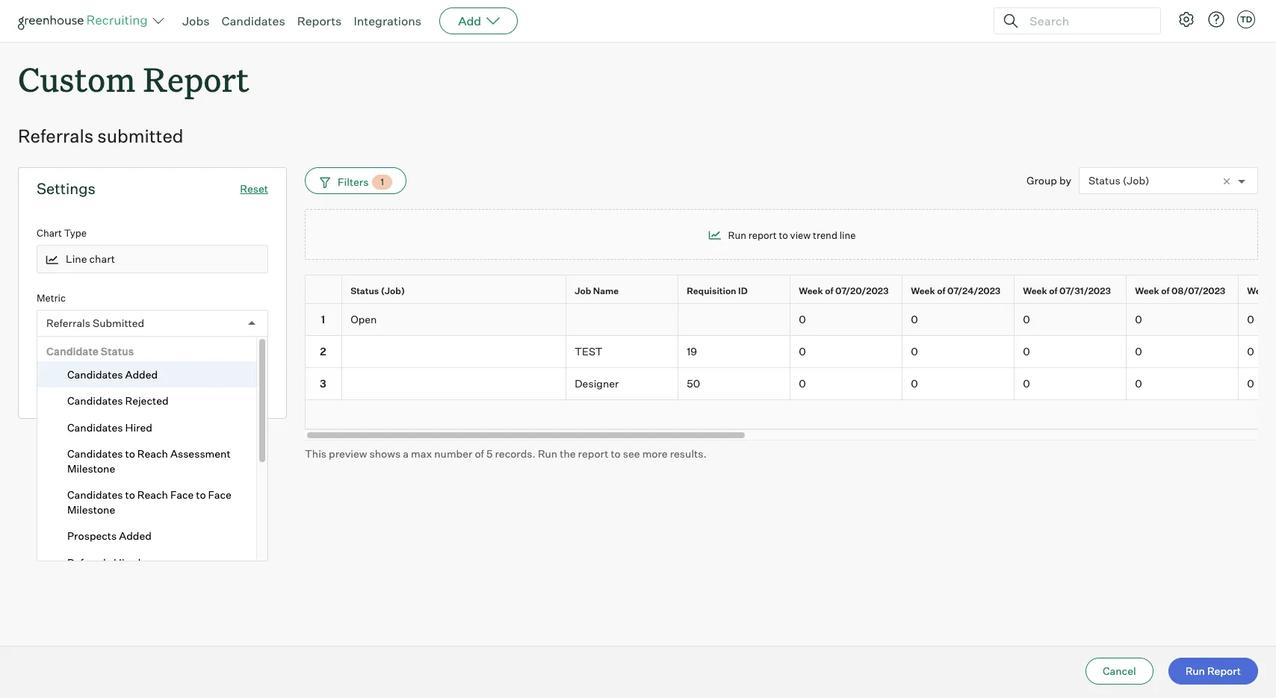 Task type: locate. For each thing, give the bounding box(es) containing it.
td button
[[1235, 7, 1258, 31]]

week inside week of 07/24/2023 column header
[[911, 286, 935, 297]]

report inside button
[[1208, 665, 1241, 678]]

milestone inside candidates to reach assessment milestone
[[67, 462, 115, 475]]

candidates link
[[222, 13, 285, 28]]

referrals hired
[[67, 557, 141, 569]]

2 cell
[[305, 336, 342, 368]]

2 reach from the top
[[137, 489, 168, 502]]

reach for face
[[137, 489, 168, 502]]

records.
[[495, 447, 536, 460]]

to
[[779, 229, 788, 241], [611, 447, 621, 460], [125, 448, 135, 460], [125, 489, 135, 502], [196, 489, 206, 502]]

week of 07/24/2023
[[911, 286, 1001, 297]]

to down "candidates hired"
[[125, 448, 135, 460]]

status (job)
[[1089, 174, 1150, 187], [351, 286, 405, 297]]

candidates up prospects
[[67, 489, 123, 502]]

2 milestone from the top
[[67, 503, 115, 516]]

1 horizontal spatial 1
[[381, 177, 384, 188]]

referrals down prospects
[[67, 557, 111, 569]]

of left the 07/24/2023
[[937, 286, 946, 297]]

Search text field
[[1026, 10, 1147, 32]]

1 vertical spatial referrals
[[46, 317, 90, 330]]

o
[[1274, 286, 1276, 297]]

td
[[1240, 14, 1253, 25]]

a
[[403, 447, 409, 460]]

1 up 2 at the left
[[321, 313, 325, 326]]

1 vertical spatial reach
[[137, 489, 168, 502]]

2 horizontal spatial status
[[1089, 174, 1121, 187]]

chart type
[[37, 227, 87, 239]]

0
[[799, 313, 806, 326], [911, 313, 918, 326], [1023, 313, 1030, 326], [1135, 313, 1142, 326], [1247, 313, 1255, 326], [799, 345, 806, 358], [911, 345, 918, 358], [1023, 345, 1030, 358], [1135, 345, 1142, 358], [1247, 345, 1255, 358], [799, 377, 806, 390], [911, 377, 918, 390], [1023, 377, 1030, 390], [1135, 377, 1142, 390], [1247, 377, 1255, 390]]

reach left assessment
[[137, 448, 168, 460]]

0 vertical spatial (job)
[[1123, 174, 1150, 187]]

job name
[[575, 286, 619, 297]]

19
[[687, 345, 697, 358]]

reach inside candidates to reach face to face milestone
[[137, 489, 168, 502]]

week of 08/07/2023 column header
[[1127, 276, 1242, 307]]

row group
[[305, 304, 1276, 400]]

0 vertical spatial added
[[125, 368, 158, 381]]

0 horizontal spatial run
[[538, 447, 558, 460]]

candidates down "candidates hired"
[[67, 448, 123, 460]]

week left the 07/20/2023
[[799, 286, 823, 297]]

week of 07/31/2023 column header
[[1015, 276, 1130, 307]]

cell up number
[[342, 368, 566, 400]]

referrals up the candidate
[[46, 317, 90, 330]]

5 week from the left
[[1247, 286, 1272, 297]]

week inside week of 07/20/2023 column header
[[799, 286, 823, 297]]

run report
[[1186, 665, 1241, 678]]

id
[[738, 286, 748, 297]]

1 week from the left
[[799, 286, 823, 297]]

candidates for candidates to reach face to face milestone
[[67, 489, 123, 502]]

week inside week of 08/07/2023 column header
[[1135, 286, 1160, 297]]

week left the 07/24/2023
[[911, 286, 935, 297]]

face
[[170, 489, 194, 502], [208, 489, 232, 502]]

0 vertical spatial referrals
[[18, 125, 94, 147]]

trend
[[813, 229, 838, 241]]

0 vertical spatial report
[[749, 229, 777, 241]]

1 vertical spatial milestone
[[67, 503, 115, 516]]

2 horizontal spatial run
[[1186, 665, 1205, 678]]

week left 07/31/2023
[[1023, 286, 1048, 297]]

of left 07/31/2023
[[1049, 286, 1058, 297]]

hired down prospects added
[[114, 557, 141, 569]]

1 vertical spatial added
[[119, 530, 152, 543]]

to down candidates to reach assessment milestone
[[125, 489, 135, 502]]

reach inside candidates to reach assessment milestone
[[137, 448, 168, 460]]

1 vertical spatial (job)
[[381, 286, 405, 297]]

0 vertical spatial run
[[728, 229, 747, 241]]

report left view
[[749, 229, 777, 241]]

submitted
[[97, 125, 183, 147]]

referrals
[[18, 125, 94, 147], [46, 317, 90, 330], [67, 557, 111, 569]]

3
[[320, 377, 326, 390]]

cell
[[566, 304, 679, 336], [679, 304, 791, 336], [342, 336, 566, 368], [342, 368, 566, 400]]

1 right filters
[[381, 177, 384, 188]]

2
[[320, 345, 326, 358]]

added for candidates added
[[125, 368, 158, 381]]

added down candidates to reach face to face milestone
[[119, 530, 152, 543]]

status
[[1089, 174, 1121, 187], [351, 286, 379, 297], [101, 345, 134, 358]]

report
[[143, 57, 249, 101], [1208, 665, 1241, 678]]

chart
[[37, 227, 62, 239]]

milestone up prospects
[[67, 503, 115, 516]]

by
[[1060, 174, 1072, 187]]

1 vertical spatial status (job)
[[351, 286, 405, 297]]

0 vertical spatial status (job)
[[1089, 174, 1150, 187]]

status (job) up open
[[351, 286, 405, 297]]

candidates right jobs
[[222, 13, 285, 28]]

1
[[381, 177, 384, 188], [321, 313, 325, 326]]

of for 07/24/2023
[[937, 286, 946, 297]]

row containing 3
[[305, 368, 1276, 400]]

reset link
[[240, 182, 268, 195]]

week of 07/24/2023 column header
[[903, 276, 1018, 307]]

row
[[305, 275, 1276, 307], [305, 304, 1276, 336], [305, 336, 1276, 368], [305, 368, 1276, 400]]

1 horizontal spatial face
[[208, 489, 232, 502]]

1 vertical spatial report
[[578, 447, 609, 460]]

1 horizontal spatial report
[[1208, 665, 1241, 678]]

0 horizontal spatial 1
[[321, 313, 325, 326]]

hired
[[125, 421, 152, 434], [114, 557, 141, 569]]

0 vertical spatial 1
[[381, 177, 384, 188]]

candidates down candidate status
[[67, 368, 123, 381]]

this
[[305, 447, 327, 460]]

of left 08/07/2023
[[1161, 286, 1170, 297]]

0 horizontal spatial status (job)
[[351, 286, 405, 297]]

week o
[[1247, 286, 1276, 297]]

status (job) column header
[[342, 276, 569, 307]]

4 week from the left
[[1135, 286, 1160, 297]]

1 horizontal spatial status
[[351, 286, 379, 297]]

milestone
[[67, 462, 115, 475], [67, 503, 115, 516]]

3 cell
[[305, 368, 342, 400]]

status up open
[[351, 286, 379, 297]]

milestone down "candidates hired"
[[67, 462, 115, 475]]

week left 08/07/2023
[[1135, 286, 1160, 297]]

week for week of 07/24/2023
[[911, 286, 935, 297]]

0 horizontal spatial report
[[578, 447, 609, 460]]

cancel
[[1103, 665, 1136, 678]]

status up candidates added
[[101, 345, 134, 358]]

run
[[728, 229, 747, 241], [538, 447, 558, 460], [1186, 665, 1205, 678]]

cancel button
[[1086, 658, 1154, 685]]

added for prospects added
[[119, 530, 152, 543]]

open
[[351, 313, 377, 326]]

view
[[790, 229, 811, 241]]

1 vertical spatial 1
[[321, 313, 325, 326]]

0 horizontal spatial (job)
[[381, 286, 405, 297]]

3 row from the top
[[305, 336, 1276, 368]]

row containing 2
[[305, 336, 1276, 368]]

added up rejected
[[125, 368, 158, 381]]

1 horizontal spatial report
[[749, 229, 777, 241]]

1 vertical spatial report
[[1208, 665, 1241, 678]]

1 reach from the top
[[137, 448, 168, 460]]

0 vertical spatial report
[[143, 57, 249, 101]]

candidates hired
[[67, 421, 152, 434]]

candidates up "candidates hired"
[[67, 395, 123, 407]]

candidate
[[46, 345, 99, 358]]

candidates to reach face to face milestone
[[67, 489, 232, 516]]

row containing status (job)
[[305, 275, 1276, 307]]

2 vertical spatial run
[[1186, 665, 1205, 678]]

3 week from the left
[[1023, 286, 1048, 297]]

run for run report
[[1186, 665, 1205, 678]]

reach down candidates to reach assessment milestone
[[137, 489, 168, 502]]

week inside week of 07/31/2023 column header
[[1023, 286, 1048, 297]]

report right the
[[578, 447, 609, 460]]

of for 07/31/2023
[[1049, 286, 1058, 297]]

column header
[[305, 276, 345, 307]]

assessment
[[170, 448, 231, 460]]

08/07/2023
[[1172, 286, 1226, 297]]

candidates down candidates rejected
[[67, 421, 123, 434]]

50
[[687, 377, 700, 390]]

2 face from the left
[[208, 489, 232, 502]]

type
[[64, 227, 87, 239]]

1 horizontal spatial run
[[728, 229, 747, 241]]

status (job) right the by at the right top of the page
[[1089, 174, 1150, 187]]

table containing 1
[[305, 275, 1276, 429]]

candidates inside candidates to reach assessment milestone
[[67, 448, 123, 460]]

0 vertical spatial hired
[[125, 421, 152, 434]]

referrals for referrals submitted
[[18, 125, 94, 147]]

0 vertical spatial reach
[[137, 448, 168, 460]]

rejected
[[125, 395, 169, 407]]

metric
[[37, 292, 66, 304]]

run report to view trend line
[[728, 229, 856, 241]]

to left see
[[611, 447, 621, 460]]

run for run report to view trend line
[[728, 229, 747, 241]]

2 vertical spatial referrals
[[67, 557, 111, 569]]

report
[[749, 229, 777, 241], [578, 447, 609, 460]]

0 horizontal spatial status
[[101, 345, 134, 358]]

of left 5
[[475, 447, 484, 460]]

of inside column header
[[937, 286, 946, 297]]

2 vertical spatial status
[[101, 345, 134, 358]]

reach for assessment
[[137, 448, 168, 460]]

requisition
[[687, 286, 737, 297]]

max
[[411, 447, 432, 460]]

0 vertical spatial milestone
[[67, 462, 115, 475]]

filter image
[[318, 176, 330, 189]]

results.
[[670, 447, 707, 460]]

td button
[[1238, 10, 1255, 28]]

report for run report
[[1208, 665, 1241, 678]]

1 milestone from the top
[[67, 462, 115, 475]]

candidates for candidates
[[222, 13, 285, 28]]

the
[[560, 447, 576, 460]]

0 horizontal spatial report
[[143, 57, 249, 101]]

0 horizontal spatial face
[[170, 489, 194, 502]]

added
[[125, 368, 158, 381], [119, 530, 152, 543]]

of left the 07/20/2023
[[825, 286, 834, 297]]

status right the by at the right top of the page
[[1089, 174, 1121, 187]]

(job)
[[1123, 174, 1150, 187], [381, 286, 405, 297]]

2 row from the top
[[305, 304, 1276, 336]]

4 row from the top
[[305, 368, 1276, 400]]

this preview shows a max number of 5 records. run the report to see more results.
[[305, 447, 707, 460]]

run inside button
[[1186, 665, 1205, 678]]

referrals submitted
[[46, 317, 144, 330]]

table
[[305, 275, 1276, 429]]

candidates inside candidates to reach face to face milestone
[[67, 489, 123, 502]]

1 vertical spatial status
[[351, 286, 379, 297]]

1 row from the top
[[305, 275, 1276, 307]]

integrations
[[354, 13, 422, 28]]

reach
[[137, 448, 168, 460], [137, 489, 168, 502]]

hired down rejected
[[125, 421, 152, 434]]

of
[[825, 286, 834, 297], [937, 286, 946, 297], [1049, 286, 1058, 297], [1161, 286, 1170, 297], [475, 447, 484, 460]]

week
[[799, 286, 823, 297], [911, 286, 935, 297], [1023, 286, 1048, 297], [1135, 286, 1160, 297], [1247, 286, 1272, 297]]

number
[[434, 447, 473, 460]]

report for custom report
[[143, 57, 249, 101]]

referrals up settings
[[18, 125, 94, 147]]

candidate status
[[46, 345, 134, 358]]

week of 08/07/2023
[[1135, 286, 1226, 297]]

2 week from the left
[[911, 286, 935, 297]]

requisition id column header
[[679, 276, 794, 307]]

1 vertical spatial hired
[[114, 557, 141, 569]]

more
[[642, 447, 668, 460]]

1 horizontal spatial (job)
[[1123, 174, 1150, 187]]

add button
[[440, 7, 518, 34]]

configure image
[[1178, 10, 1196, 28]]

row containing 1
[[305, 304, 1276, 336]]

week left o
[[1247, 286, 1272, 297]]



Task type: describe. For each thing, give the bounding box(es) containing it.
preview
[[329, 447, 367, 460]]

candidates added
[[67, 368, 158, 381]]

reports link
[[297, 13, 342, 28]]

candidates to reach assessment milestone
[[67, 448, 231, 475]]

cell down name
[[566, 304, 679, 336]]

candidates for candidates hired
[[67, 421, 123, 434]]

chart
[[89, 253, 115, 266]]

see
[[623, 447, 640, 460]]

week for week o
[[1247, 286, 1272, 297]]

to inside candidates to reach assessment milestone
[[125, 448, 135, 460]]

hired for candidates hired
[[125, 421, 152, 434]]

line
[[840, 229, 856, 241]]

5
[[486, 447, 493, 460]]

referrals for referrals submitted
[[46, 317, 90, 330]]

reports
[[297, 13, 342, 28]]

to left view
[[779, 229, 788, 241]]

of for 08/07/2023
[[1161, 286, 1170, 297]]

integrations link
[[354, 13, 422, 28]]

run report button
[[1169, 658, 1258, 685]]

referrals for referrals hired
[[67, 557, 111, 569]]

1 vertical spatial run
[[538, 447, 558, 460]]

prospects added
[[67, 530, 152, 543]]

jobs link
[[182, 13, 210, 28]]

week of 07/31/2023
[[1023, 286, 1111, 297]]

status (job) inside column header
[[351, 286, 405, 297]]

name
[[593, 286, 619, 297]]

candidates rejected
[[67, 395, 169, 407]]

cell down status (job) column header
[[342, 336, 566, 368]]

line
[[66, 253, 87, 266]]

1 face from the left
[[170, 489, 194, 502]]

settings
[[37, 179, 95, 198]]

job
[[575, 286, 591, 297]]

custom report
[[18, 57, 249, 101]]

week of 07/20/2023
[[799, 286, 889, 297]]

row group containing 1
[[305, 304, 1276, 400]]

week for week of 07/31/2023
[[1023, 286, 1048, 297]]

of for 07/20/2023
[[825, 286, 834, 297]]

custom
[[18, 57, 135, 101]]

group by
[[1027, 174, 1072, 187]]

07/24/2023
[[948, 286, 1001, 297]]

07/20/2023
[[836, 286, 889, 297]]

cell down id
[[679, 304, 791, 336]]

week for week of 07/20/2023
[[799, 286, 823, 297]]

add
[[458, 13, 481, 28]]

prospects
[[67, 530, 117, 543]]

candidates for candidates rejected
[[67, 395, 123, 407]]

hired for referrals hired
[[114, 557, 141, 569]]

designer
[[575, 377, 619, 390]]

candidates for candidates added
[[67, 368, 123, 381]]

milestone inside candidates to reach face to face milestone
[[67, 503, 115, 516]]

line chart
[[66, 253, 115, 266]]

job name column header
[[566, 276, 682, 307]]

to down assessment
[[196, 489, 206, 502]]

status inside column header
[[351, 286, 379, 297]]

0 vertical spatial status
[[1089, 174, 1121, 187]]

07/31/2023
[[1060, 286, 1111, 297]]

timeframe
[[37, 355, 87, 367]]

candidates for candidates to reach assessment milestone
[[67, 448, 123, 460]]

submitted
[[93, 317, 144, 330]]

week of 07/20/2023 column header
[[791, 276, 906, 307]]

1 horizontal spatial status (job)
[[1089, 174, 1150, 187]]

1 inside "cell"
[[321, 313, 325, 326]]

test
[[575, 345, 603, 358]]

filters
[[338, 176, 369, 188]]

week for week of 08/07/2023
[[1135, 286, 1160, 297]]

1 cell
[[305, 304, 342, 336]]

referrals submitted
[[18, 125, 183, 147]]

greenhouse recruiting image
[[18, 12, 152, 30]]

shows
[[370, 447, 401, 460]]

group
[[1027, 174, 1057, 187]]

(job) inside column header
[[381, 286, 405, 297]]

requisition id
[[687, 286, 748, 297]]

reset
[[240, 182, 268, 195]]

jobs
[[182, 13, 210, 28]]



Task type: vqa. For each thing, say whether or not it's contained in the screenshot.
the ID
yes



